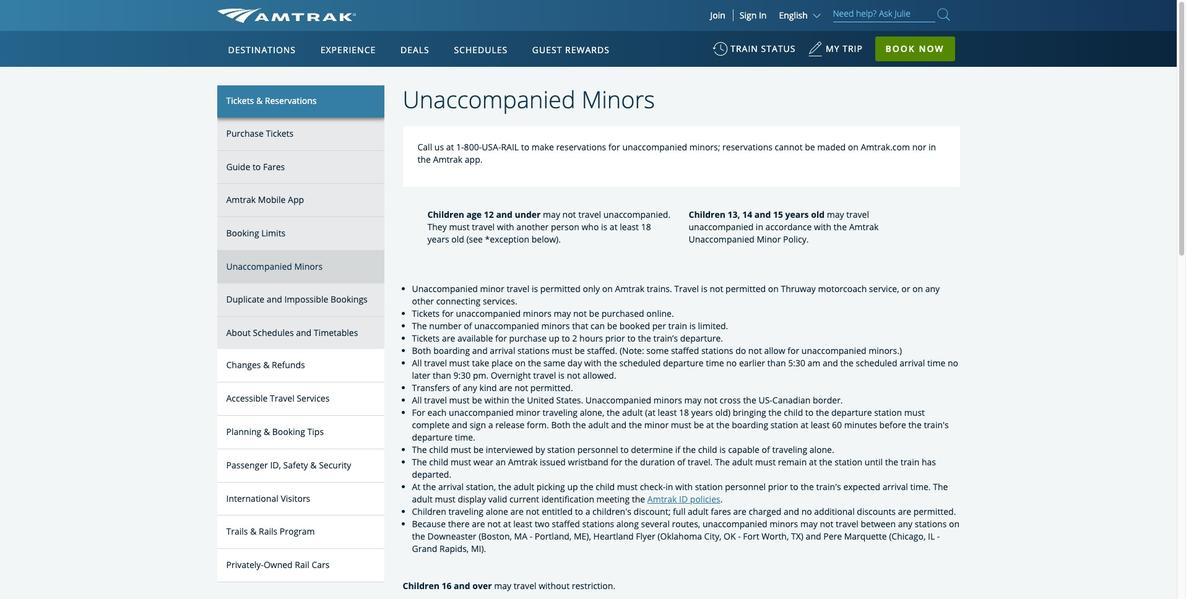 Task type: locate. For each thing, give the bounding box(es) containing it.
1 vertical spatial all
[[412, 394, 422, 406]]

a down identification
[[586, 506, 591, 518]]

stations up il
[[915, 518, 947, 530]]

years
[[786, 208, 809, 220], [428, 233, 449, 245], [692, 407, 713, 419]]

train's up additional
[[817, 481, 842, 493]]

worth,
[[762, 531, 789, 543]]

scheduled down the (note:
[[620, 357, 661, 369]]

0 vertical spatial than
[[768, 357, 786, 369]]

1 vertical spatial than
[[433, 370, 451, 381]]

reservations
[[265, 95, 317, 107]]

personnel up wristband
[[578, 444, 618, 456]]

privately-owned rail cars link
[[217, 549, 384, 583]]

departure down some
[[663, 357, 704, 369]]

my
[[826, 43, 840, 54]]

later
[[412, 370, 431, 381]]

1 horizontal spatial both
[[551, 419, 571, 431]]

minor up form.
[[516, 407, 541, 419]]

1 vertical spatial travel
[[270, 393, 295, 405]]

0 horizontal spatial up
[[549, 332, 560, 344]]

0 horizontal spatial train's
[[817, 481, 842, 493]]

travel right trains.
[[675, 283, 699, 295]]

guest rewards button
[[528, 33, 615, 68]]

personnel inside "unaccompanied minor travel is permitted only on amtrak trains. travel is not permitted on thruway motorcoach service, or on any other connecting services. tickets for unaccompanied minors may not be purchased online. the number of unaccompanied minors that can be booked per train is limited. tickets are available for purchase up to 2 hours prior to the train's departure. both boarding and arrival stations must be staffed. (note: some staffed stations do not allow for unaccompanied minors.) all travel must take place on the same day with the scheduled departure time no earlier than 5:30 am and the scheduled arrival time no later than 9:30 pm. overnight travel is not allowed. transfers of any kind are not permitted. all travel must be within the united states. unaccompanied minors may not cross the us-canadian border. for each unaccompanied minor traveling alone, the adult (at least 18 years old) bringing the child to the departure station must complete and sign a release form. both the adult and the minor must be at the boarding station at least 60 minutes before the train's departure time. the child must be interviewed by station personnel to determine if the child is capable of traveling alone. the child must wear an amtrak issued wristband for the duration of travel. the adult must remain at the station until the train has departed."
[[578, 444, 618, 456]]

trails & rails program
[[226, 526, 315, 538]]

in right "nor"
[[929, 141, 937, 153]]

child inside at the arrival station, the adult picking up the child must check-in with station personnel prior to the train's expected arrival time. the adult must display valid current identification meeting the
[[596, 481, 615, 493]]

in down children 13, 14 and 15 years old
[[756, 221, 764, 233]]

hours
[[580, 332, 603, 344]]

old)
[[716, 407, 731, 419]]

with
[[497, 221, 514, 233], [814, 221, 832, 233], [585, 357, 602, 369], [676, 481, 693, 493]]

2 - from the left
[[738, 531, 741, 543]]

all up later at left bottom
[[412, 357, 422, 369]]

0 vertical spatial unaccompanied minors
[[403, 83, 655, 115]]

old left (see
[[452, 233, 464, 245]]

to up the (note:
[[628, 332, 636, 344]]

1 horizontal spatial 18
[[679, 407, 689, 419]]

0 horizontal spatial any
[[463, 382, 477, 394]]

1 vertical spatial prior
[[768, 481, 788, 493]]

limited.
[[698, 320, 729, 332]]

time. inside "unaccompanied minor travel is permitted only on amtrak trains. travel is not permitted on thruway motorcoach service, or on any other connecting services. tickets for unaccompanied minors may not be purchased online. the number of unaccompanied minors that can be booked per train is limited. tickets are available for purchase up to 2 hours prior to the train's departure. both boarding and arrival stations must be staffed. (note: some staffed stations do not allow for unaccompanied minors.) all travel must take place on the same day with the scheduled departure time no earlier than 5:30 am and the scheduled arrival time no later than 9:30 pm. overnight travel is not allowed. transfers of any kind are not permitted. all travel must be within the united states. unaccompanied minors may not cross the us-canadian border. for each unaccompanied minor traveling alone, the adult (at least 18 years old) bringing the child to the departure station must complete and sign a release form. both the adult and the minor must be at the boarding station at least 60 minutes before the train's departure time. the child must be interviewed by station personnel to determine if the child is capable of traveling alone. the child must wear an amtrak issued wristband for the duration of travel. the adult must remain at the station until the train has departed."
[[455, 432, 476, 443]]

1 horizontal spatial reservations
[[723, 141, 773, 153]]

1 horizontal spatial time.
[[911, 481, 931, 493]]

0 vertical spatial time.
[[455, 432, 476, 443]]

years inside "unaccompanied minor travel is permitted only on amtrak trains. travel is not permitted on thruway motorcoach service, or on any other connecting services. tickets for unaccompanied minors may not be purchased online. the number of unaccompanied minors that can be booked per train is limited. tickets are available for purchase up to 2 hours prior to the train's departure. both boarding and arrival stations must be staffed. (note: some staffed stations do not allow for unaccompanied minors.) all travel must take place on the same day with the scheduled departure time no earlier than 5:30 am and the scheduled arrival time no later than 9:30 pm. overnight travel is not allowed. transfers of any kind are not permitted. all travel must be within the united states. unaccompanied minors may not cross the us-canadian border. for each unaccompanied minor traveling alone, the adult (at least 18 years old) bringing the child to the departure station must complete and sign a release form. both the adult and the minor must be at the boarding station at least 60 minutes before the train's departure time. the child must be interviewed by station personnel to determine if the child is capable of traveling alone. the child must wear an amtrak issued wristband for the duration of travel. the adult must remain at the station until the train has departed."
[[692, 407, 713, 419]]

reservations right make
[[556, 141, 606, 153]]

english button
[[779, 9, 824, 21]]

the right alone,
[[607, 407, 620, 419]]

children 13, 14 and 15 years old
[[689, 208, 825, 220]]

destinations
[[228, 44, 296, 56]]

1 horizontal spatial staffed
[[671, 345, 699, 357]]

be right cannot
[[805, 141, 815, 153]]

unaccompanied up alone,
[[586, 394, 652, 406]]

0 vertical spatial years
[[786, 208, 809, 220]]

(chicago,
[[889, 531, 926, 543]]

2 horizontal spatial minor
[[645, 419, 669, 431]]

usa-
[[482, 141, 501, 153]]

1 vertical spatial train's
[[817, 481, 842, 493]]

children inside children traveling alone are not entitled to a children's discount; full adult fares are charged and no additional discounts are permitted. because there are not at least two staffed stations along several routes, unaccompanied minors may not travel between any stations on the downeaster (boston, ma - portland, me), heartland flyer (oklahoma city, ok - fort worth, tx) and pere marquette (chicago, il - grand rapids, mi).
[[412, 506, 446, 518]]

other
[[412, 295, 434, 307]]

arrival down the minors.)
[[900, 357, 925, 369]]

up inside at the arrival station, the adult picking up the child must check-in with station personnel prior to the train's expected arrival time. the adult must display valid current identification meeting the
[[568, 481, 578, 493]]

any up the (chicago,
[[898, 518, 913, 530]]

staffed down entitled
[[552, 518, 580, 530]]

1 vertical spatial old
[[452, 233, 464, 245]]

not up '(boston,' on the left of page
[[488, 518, 501, 530]]

0 horizontal spatial scheduled
[[620, 357, 661, 369]]

grand
[[412, 543, 437, 555]]

0 horizontal spatial old
[[452, 233, 464, 245]]

are down overnight
[[499, 382, 513, 394]]

accessible travel services link
[[217, 383, 384, 416]]

and up take at the bottom left of page
[[472, 345, 488, 357]]

old
[[811, 208, 825, 220], [452, 233, 464, 245]]

1 horizontal spatial in
[[756, 221, 764, 233]]

the inside call us at 1-800-usa-rail to make reservations for unaccompanied minors; reservations cannot be maded on amtrak.com nor in the amtrak app.
[[418, 153, 431, 165]]

the down old)
[[717, 419, 730, 431]]

the up determine
[[629, 419, 642, 431]]

planning
[[226, 426, 262, 438]]

some
[[647, 345, 669, 357]]

0 horizontal spatial traveling
[[449, 506, 484, 518]]

amtrak
[[433, 153, 463, 165], [226, 194, 256, 206], [849, 221, 879, 233], [615, 283, 645, 295], [508, 456, 538, 468], [648, 494, 677, 505]]

maded
[[818, 141, 846, 153]]

children up they
[[428, 208, 464, 220]]

in up amtrak id policies 'link'
[[666, 481, 673, 493]]

least down "unaccompanied." at the right top
[[620, 221, 639, 233]]

least inside children traveling alone are not entitled to a children's discount; full adult fares are charged and no additional discounts are permitted. because there are not at least two staffed stations along several routes, unaccompanied minors may not travel between any stations on the downeaster (boston, ma - portland, me), heartland flyer (oklahoma city, ok - fort worth, tx) and pere marquette (chicago, il - grand rapids, mi).
[[514, 518, 533, 530]]

must up the 'same'
[[552, 345, 573, 357]]

0 vertical spatial all
[[412, 357, 422, 369]]

on inside call us at 1-800-usa-rail to make reservations for unaccompanied minors; reservations cannot be maded on amtrak.com nor in the amtrak app.
[[848, 141, 859, 153]]

old up accordance
[[811, 208, 825, 220]]

adult
[[622, 407, 643, 419], [588, 419, 609, 431], [732, 456, 753, 468], [514, 481, 535, 493], [412, 494, 433, 505], [688, 506, 709, 518]]

1 vertical spatial booking
[[272, 426, 305, 438]]

cars
[[312, 559, 330, 571]]

book now
[[886, 43, 945, 54]]

to inside call us at 1-800-usa-rail to make reservations for unaccompanied minors; reservations cannot be maded on amtrak.com nor in the amtrak app.
[[521, 141, 530, 153]]

fort
[[743, 531, 760, 543]]

station inside at the arrival station, the adult picking up the child must check-in with station personnel prior to the train's expected arrival time. the adult must display valid current identification meeting the
[[695, 481, 723, 493]]

1 horizontal spatial boarding
[[732, 419, 769, 431]]

pm.
[[473, 370, 489, 381]]

children age 12 and under
[[428, 208, 541, 220]]

1 horizontal spatial permitted.
[[914, 506, 956, 518]]

amtrak inside amtrak mobile app link
[[226, 194, 256, 206]]

must up if
[[671, 419, 692, 431]]

1 horizontal spatial minors
[[582, 83, 655, 115]]

my trip button
[[808, 37, 863, 68]]

unaccompanied up sign
[[449, 407, 514, 419]]

1 horizontal spatial than
[[768, 357, 786, 369]]

0 vertical spatial a
[[488, 419, 493, 431]]

0 horizontal spatial time.
[[455, 432, 476, 443]]

meeting
[[597, 494, 630, 505]]

no
[[727, 357, 737, 369], [948, 357, 959, 369], [802, 506, 812, 518]]

with up "*exception"
[[497, 221, 514, 233]]

trains.
[[647, 283, 672, 295]]

to down identification
[[575, 506, 583, 518]]

18 inside "unaccompanied minor travel is permitted only on amtrak trains. travel is not permitted on thruway motorcoach service, or on any other connecting services. tickets for unaccompanied minors may not be purchased online. the number of unaccompanied minors that can be booked per train is limited. tickets are available for purchase up to 2 hours prior to the train's departure. both boarding and arrival stations must be staffed. (note: some staffed stations do not allow for unaccompanied minors.) all travel must take place on the same day with the scheduled departure time no earlier than 5:30 am and the scheduled arrival time no later than 9:30 pm. overnight travel is not allowed. transfers of any kind are not permitted. all travel must be within the united states. unaccompanied minors may not cross the us-canadian border. for each unaccompanied minor traveling alone, the adult (at least 18 years old) bringing the child to the departure station must complete and sign a release form. both the adult and the minor must be at the boarding station at least 60 minutes before the train's departure time. the child must be interviewed by station personnel to determine if the child is capable of traveling alone. the child must wear an amtrak issued wristband for the duration of travel. the adult must remain at the station until the train has departed."
[[679, 407, 689, 419]]

be inside call us at 1-800-usa-rail to make reservations for unaccompanied minors; reservations cannot be maded on amtrak.com nor in the amtrak app.
[[805, 141, 815, 153]]

may not travel unaccompanied. they must travel with another person who is at least 18 years old (see *exception below).
[[428, 208, 671, 245]]

unaccompanied inside children traveling alone are not entitled to a children's discount; full adult fares are charged and no additional discounts are permitted. because there are not at least two staffed stations along several routes, unaccompanied minors may not travel between any stations on the downeaster (boston, ma - portland, me), heartland flyer (oklahoma city, ok - fort worth, tx) and pere marquette (chicago, il - grand rapids, mi).
[[703, 518, 768, 530]]

train left has
[[901, 456, 920, 468]]

they
[[428, 221, 447, 233]]

0 horizontal spatial unaccompanied minors
[[226, 261, 323, 272]]

up left 2
[[549, 332, 560, 344]]

1 vertical spatial 18
[[679, 407, 689, 419]]

0 horizontal spatial time
[[706, 357, 724, 369]]

a
[[488, 419, 493, 431], [586, 506, 591, 518]]

amtrak mobile app
[[226, 194, 304, 206]]

0 vertical spatial both
[[412, 345, 431, 357]]

at right who
[[610, 221, 618, 233]]

1 vertical spatial minors
[[294, 261, 323, 272]]

both right form.
[[551, 419, 571, 431]]

0 horizontal spatial in
[[666, 481, 673, 493]]

1 horizontal spatial time
[[928, 357, 946, 369]]

booking left the limits
[[226, 227, 259, 239]]

0 vertical spatial booking
[[226, 227, 259, 239]]

1 horizontal spatial train's
[[924, 419, 949, 431]]

& for reservations
[[256, 95, 263, 107]]

1 vertical spatial unaccompanied minors
[[226, 261, 323, 272]]

2 horizontal spatial no
[[948, 357, 959, 369]]

by
[[536, 444, 545, 456]]

personnel inside at the arrival station, the adult picking up the child must check-in with station personnel prior to the train's expected arrival time. the adult must display valid current identification meeting the
[[725, 481, 766, 493]]

minors
[[582, 83, 655, 115], [294, 261, 323, 272]]

1 horizontal spatial unaccompanied minors
[[403, 83, 655, 115]]

changes & refunds link
[[217, 350, 384, 383]]

1 vertical spatial personnel
[[725, 481, 766, 493]]

time. inside at the arrival station, the adult picking up the child must check-in with station personnel prior to the train's expected arrival time. the adult must display valid current identification meeting the
[[911, 481, 931, 493]]

sign
[[740, 9, 757, 21]]

1 vertical spatial traveling
[[773, 444, 808, 456]]

2 vertical spatial in
[[666, 481, 673, 493]]

in inside may travel unaccompanied in accordance with the amtrak unaccompanied minor policy.
[[756, 221, 764, 233]]

travel inside secondary navigation
[[270, 393, 295, 405]]

must left "display"
[[435, 494, 456, 505]]

children for children age 12 and under
[[428, 208, 464, 220]]

restriction.
[[572, 580, 616, 592]]

& inside changes & refunds link
[[263, 359, 270, 371]]

& left "rails"
[[250, 526, 257, 538]]

1 horizontal spatial personnel
[[725, 481, 766, 493]]

trip
[[843, 43, 863, 54]]

join button
[[703, 9, 734, 21]]

0 horizontal spatial both
[[412, 345, 431, 357]]

0 vertical spatial in
[[929, 141, 937, 153]]

may inside may travel unaccompanied in accordance with the amtrak unaccompanied minor policy.
[[827, 208, 844, 220]]

& left reservations
[[256, 95, 263, 107]]

prior up charged
[[768, 481, 788, 493]]

the
[[418, 153, 431, 165], [834, 221, 847, 233], [638, 332, 651, 344], [528, 357, 541, 369], [604, 357, 617, 369], [841, 357, 854, 369], [512, 394, 525, 406], [743, 394, 757, 406], [607, 407, 620, 419], [769, 407, 782, 419], [816, 407, 829, 419], [573, 419, 586, 431], [629, 419, 642, 431], [717, 419, 730, 431], [909, 419, 922, 431], [683, 444, 696, 456], [625, 456, 638, 468], [819, 456, 833, 468], [885, 456, 899, 468], [423, 481, 436, 493], [498, 481, 512, 493], [580, 481, 594, 493], [801, 481, 814, 493], [632, 494, 645, 505], [412, 531, 425, 543]]

prior inside at the arrival station, the adult picking up the child must check-in with station personnel prior to the train's expected arrival time. the adult must display valid current identification meeting the
[[768, 481, 788, 493]]

unaccompanied minors up make
[[403, 83, 655, 115]]

traveling down "display"
[[449, 506, 484, 518]]

0 vertical spatial train's
[[924, 419, 949, 431]]

1 vertical spatial minor
[[516, 407, 541, 419]]

arrival
[[490, 345, 516, 357], [900, 357, 925, 369], [438, 481, 464, 493], [883, 481, 908, 493]]

1 horizontal spatial old
[[811, 208, 825, 220]]

2 vertical spatial departure
[[412, 432, 453, 443]]

1 vertical spatial departure
[[832, 407, 872, 419]]

another
[[517, 221, 549, 233]]

marquette
[[845, 531, 887, 543]]

or
[[902, 283, 911, 295]]

children for children 13, 14 and 15 years old
[[689, 208, 726, 220]]

application
[[263, 103, 560, 277]]

and right duplicate
[[267, 293, 282, 305]]

& inside the planning & booking tips link
[[264, 426, 270, 438]]

boarding down bringing
[[732, 419, 769, 431]]

minors up impossible
[[294, 261, 323, 272]]

arrival up the discounts
[[883, 481, 908, 493]]

are up the (chicago,
[[898, 506, 912, 518]]

children for children 16 and over may travel without restriction.
[[403, 580, 440, 592]]

0 horizontal spatial minor
[[480, 283, 505, 295]]

years up accordance
[[786, 208, 809, 220]]

2 horizontal spatial -
[[937, 531, 940, 543]]

0 vertical spatial staffed
[[671, 345, 699, 357]]

years inside may not travel unaccompanied. they must travel with another person who is at least 18 years old (see *exception below).
[[428, 233, 449, 245]]

booking left tips
[[272, 426, 305, 438]]

may travel unaccompanied in accordance with the amtrak unaccompanied minor policy.
[[689, 208, 879, 245]]

not
[[563, 208, 576, 220], [710, 283, 724, 295], [573, 308, 587, 319], [749, 345, 762, 357], [567, 370, 581, 381], [515, 382, 528, 394], [704, 394, 718, 406], [526, 506, 540, 518], [488, 518, 501, 530], [820, 518, 834, 530]]

children left 13,
[[689, 208, 726, 220]]

1 horizontal spatial a
[[586, 506, 591, 518]]

1 all from the top
[[412, 357, 422, 369]]

1 horizontal spatial no
[[802, 506, 812, 518]]

must left wear
[[451, 456, 471, 468]]

with inside at the arrival station, the adult picking up the child must check-in with station personnel prior to the train's expected arrival time. the adult must display valid current identification meeting the
[[676, 481, 693, 493]]

1 vertical spatial time.
[[911, 481, 931, 493]]

0 horizontal spatial permitted.
[[531, 382, 573, 394]]

the inside at the arrival station, the adult picking up the child must check-in with station personnel prior to the train's expected arrival time. the adult must display valid current identification meeting the
[[933, 481, 948, 493]]

not down current
[[526, 506, 540, 518]]

18 right the (at
[[679, 407, 689, 419]]

2 horizontal spatial in
[[929, 141, 937, 153]]

1 reservations from the left
[[556, 141, 606, 153]]

0 horizontal spatial -
[[530, 531, 533, 543]]

0 vertical spatial travel
[[675, 283, 699, 295]]

are down number
[[442, 332, 455, 344]]

1 horizontal spatial travel
[[675, 283, 699, 295]]

Please enter your search item search field
[[833, 6, 935, 22]]

1 scheduled from the left
[[620, 357, 661, 369]]

2 all from the top
[[412, 394, 422, 406]]

unaccompanied inside secondary navigation
[[226, 261, 292, 272]]

1 vertical spatial boarding
[[732, 419, 769, 431]]

banner
[[0, 0, 1177, 286]]

1 horizontal spatial any
[[898, 518, 913, 530]]

amtrak inside call us at 1-800-usa-rail to make reservations for unaccompanied minors; reservations cannot be maded on amtrak.com nor in the amtrak app.
[[433, 153, 463, 165]]

complete
[[412, 419, 450, 431]]

train's
[[654, 332, 678, 344]]

up up identification
[[568, 481, 578, 493]]

with up amtrak id policies 'link'
[[676, 481, 693, 493]]

ma
[[514, 531, 528, 543]]

about
[[226, 327, 251, 339]]

1 horizontal spatial booking
[[272, 426, 305, 438]]

booking
[[226, 227, 259, 239], [272, 426, 305, 438]]

0 vertical spatial minor
[[480, 283, 505, 295]]

not up person
[[563, 208, 576, 220]]

boarding down number
[[434, 345, 470, 357]]

1 vertical spatial staffed
[[552, 518, 580, 530]]

take
[[472, 357, 489, 369]]

that
[[572, 320, 589, 332]]

permitted. up united
[[531, 382, 573, 394]]

duration
[[640, 456, 675, 468]]

0 horizontal spatial permitted
[[541, 283, 581, 295]]

& for refunds
[[263, 359, 270, 371]]

on
[[848, 141, 859, 153], [602, 283, 613, 295], [768, 283, 779, 295], [913, 283, 923, 295], [515, 357, 526, 369], [949, 518, 960, 530]]

2 vertical spatial years
[[692, 407, 713, 419]]

a inside children traveling alone are not entitled to a children's discount; full adult fares are charged and no additional discounts are permitted. because there are not at least two staffed stations along several routes, unaccompanied minors may not travel between any stations on the downeaster (boston, ma - portland, me), heartland flyer (oklahoma city, ok - fort worth, tx) and pere marquette (chicago, il - grand rapids, mi).
[[586, 506, 591, 518]]

book
[[886, 43, 916, 54]]

minors inside children traveling alone are not entitled to a children's discount; full adult fares are charged and no additional discounts are permitted. because there are not at least two staffed stations along several routes, unaccompanied minors may not travel between any stations on the downeaster (boston, ma - portland, me), heartland flyer (oklahoma city, ok - fort worth, tx) and pere marquette (chicago, il - grand rapids, mi).
[[770, 518, 798, 530]]

the down departed. in the bottom of the page
[[423, 481, 436, 493]]

the down border.
[[816, 407, 829, 419]]

time
[[706, 357, 724, 369], [928, 357, 946, 369]]

0 horizontal spatial prior
[[606, 332, 625, 344]]

overnight
[[491, 370, 531, 381]]

18 down "unaccompanied." at the right top
[[641, 221, 651, 233]]

2 vertical spatial traveling
[[449, 506, 484, 518]]

0 horizontal spatial travel
[[270, 393, 295, 405]]

0 vertical spatial personnel
[[578, 444, 618, 456]]

1 horizontal spatial up
[[568, 481, 578, 493]]

purchase tickets link
[[217, 118, 384, 151]]

1 horizontal spatial scheduled
[[856, 357, 898, 369]]

of down if
[[677, 456, 686, 468]]

the up valid
[[498, 481, 512, 493]]

unaccompanied minors inside secondary navigation
[[226, 261, 323, 272]]

along
[[617, 518, 639, 530]]

is inside may not travel unaccompanied. they must travel with another person who is at least 18 years old (see *exception below).
[[601, 221, 608, 233]]

the up grand
[[412, 531, 425, 543]]

charged
[[749, 506, 782, 518]]

0 vertical spatial permitted.
[[531, 382, 573, 394]]

- right ma
[[530, 531, 533, 543]]

services
[[297, 393, 330, 405]]

booking inside 'link'
[[226, 227, 259, 239]]

picking
[[537, 481, 565, 493]]

0 vertical spatial traveling
[[543, 407, 578, 419]]

entitled
[[542, 506, 573, 518]]

privately-
[[226, 559, 264, 571]]

trails
[[226, 526, 248, 538]]

1 horizontal spatial years
[[692, 407, 713, 419]]

0 horizontal spatial a
[[488, 419, 493, 431]]

1 horizontal spatial departure
[[663, 357, 704, 369]]

cannot
[[775, 141, 803, 153]]

check-
[[640, 481, 666, 493]]

0 horizontal spatial boarding
[[434, 345, 470, 357]]

& inside tickets & reservations link
[[256, 95, 263, 107]]

1 horizontal spatial prior
[[768, 481, 788, 493]]

of
[[464, 320, 472, 332], [452, 382, 461, 394], [762, 444, 770, 456], [677, 456, 686, 468]]

travel inside children traveling alone are not entitled to a children's discount; full adult fares are charged and no additional discounts are permitted. because there are not at least two staffed stations along several routes, unaccompanied minors may not travel between any stations on the downeaster (boston, ma - portland, me), heartland flyer (oklahoma city, ok - fort worth, tx) and pere marquette (chicago, il - grand rapids, mi).
[[836, 518, 859, 530]]

train's inside at the arrival station, the adult picking up the child must check-in with station personnel prior to the train's expected arrival time. the adult must display valid current identification meeting the
[[817, 481, 842, 493]]

than down allow
[[768, 357, 786, 369]]

at
[[446, 141, 454, 153], [610, 221, 618, 233], [706, 419, 714, 431], [801, 419, 809, 431], [809, 456, 817, 468], [503, 518, 511, 530]]

at inside children traveling alone are not entitled to a children's discount; full adult fares are charged and no additional discounts are permitted. because there are not at least two staffed stations along several routes, unaccompanied minors may not travel between any stations on the downeaster (boston, ma - portland, me), heartland flyer (oklahoma city, ok - fort worth, tx) and pere marquette (chicago, il - grand rapids, mi).
[[503, 518, 511, 530]]

to right rail
[[521, 141, 530, 153]]

to
[[521, 141, 530, 153], [253, 161, 261, 173], [562, 332, 570, 344], [628, 332, 636, 344], [806, 407, 814, 419], [621, 444, 629, 456], [790, 481, 799, 493], [575, 506, 583, 518]]

0 vertical spatial 18
[[641, 221, 651, 233]]

capable
[[728, 444, 760, 456]]

& inside trails & rails program link
[[250, 526, 257, 538]]

remain
[[778, 456, 807, 468]]

of right capable
[[762, 444, 770, 456]]

with inside "unaccompanied minor travel is permitted only on amtrak trains. travel is not permitted on thruway motorcoach service, or on any other connecting services. tickets for unaccompanied minors may not be purchased online. the number of unaccompanied minors that can be booked per train is limited. tickets are available for purchase up to 2 hours prior to the train's departure. both boarding and arrival stations must be staffed. (note: some staffed stations do not allow for unaccompanied minors.) all travel must take place on the same day with the scheduled departure time no earlier than 5:30 am and the scheduled arrival time no later than 9:30 pm. overnight travel is not allowed. transfers of any kind are not permitted. all travel must be within the united states. unaccompanied minors may not cross the us-canadian border. for each unaccompanied minor traveling alone, the adult (at least 18 years old) bringing the child to the departure station must complete and sign a release form. both the adult and the minor must be at the boarding station at least 60 minutes before the train's departure time. the child must be interviewed by station personnel to determine if the child is capable of traveling alone. the child must wear an amtrak issued wristband for the duration of travel. the adult must remain at the station until the train has departed."
[[585, 357, 602, 369]]

deals
[[401, 44, 430, 56]]

passenger id, safety & security link
[[217, 449, 384, 483]]

traveling inside children traveling alone are not entitled to a children's discount; full adult fares are charged and no additional discounts are permitted. because there are not at least two staffed stations along several routes, unaccompanied minors may not travel between any stations on the downeaster (boston, ma - portland, me), heartland flyer (oklahoma city, ok - fort worth, tx) and pere marquette (chicago, il - grand rapids, mi).
[[449, 506, 484, 518]]

the
[[412, 320, 427, 332], [412, 444, 427, 456], [412, 456, 427, 468], [715, 456, 730, 468], [933, 481, 948, 493]]

in
[[759, 9, 767, 21]]

0 vertical spatial train
[[669, 320, 687, 332]]

1 horizontal spatial permitted
[[726, 283, 766, 295]]

children left 16
[[403, 580, 440, 592]]



Task type: describe. For each thing, give the bounding box(es) containing it.
least inside may not travel unaccompanied. they must travel with another person who is at least 18 years old (see *exception below).
[[620, 221, 639, 233]]

id
[[679, 494, 688, 505]]

not up that
[[573, 308, 587, 319]]

2 time from the left
[[928, 357, 946, 369]]

unaccompanied inside may travel unaccompanied in accordance with the amtrak unaccompanied minor policy.
[[689, 221, 754, 233]]

purchased
[[602, 308, 645, 319]]

limits
[[262, 227, 286, 239]]

18 inside may not travel unaccompanied. they must travel with another person who is at least 18 years old (see *exception below).
[[641, 221, 651, 233]]

unaccompanied inside call us at 1-800-usa-rail to make reservations for unaccompanied minors; reservations cannot be maded on amtrak.com nor in the amtrak app.
[[623, 141, 688, 153]]

1 - from the left
[[530, 531, 533, 543]]

the up identification
[[580, 481, 594, 493]]

must inside may not travel unaccompanied. they must travel with another person who is at least 18 years old (see *exception below).
[[449, 221, 470, 233]]

the right travel.
[[715, 456, 730, 468]]

international visitors link
[[217, 483, 384, 516]]

adult left the (at
[[622, 407, 643, 419]]

travel inside "unaccompanied minor travel is permitted only on amtrak trains. travel is not permitted on thruway motorcoach service, or on any other connecting services. tickets for unaccompanied minors may not be purchased online. the number of unaccompanied minors that can be booked per train is limited. tickets are available for purchase up to 2 hours prior to the train's departure. both boarding and arrival stations must be staffed. (note: some staffed stations do not allow for unaccompanied minors.) all travel must take place on the same day with the scheduled departure time no earlier than 5:30 am and the scheduled arrival time no later than 9:30 pm. overnight travel is not allowed. transfers of any kind are not permitted. all travel must be within the united states. unaccompanied minors may not cross the us-canadian border. for each unaccompanied minor traveling alone, the adult (at least 18 years old) bringing the child to the departure station must complete and sign a release form. both the adult and the minor must be at the boarding station at least 60 minutes before the train's departure time. the child must be interviewed by station personnel to determine if the child is capable of traveling alone. the child must wear an amtrak issued wristband for the duration of travel. the adult must remain at the station until the train has departed."
[[675, 283, 699, 295]]

and right tx)
[[806, 531, 822, 543]]

the up discount;
[[632, 494, 645, 505]]

under
[[515, 208, 541, 220]]

not down the day
[[567, 370, 581, 381]]

stations down children's
[[582, 518, 614, 530]]

staffed inside "unaccompanied minor travel is permitted only on amtrak trains. travel is not permitted on thruway motorcoach service, or on any other connecting services. tickets for unaccompanied minors may not be purchased online. the number of unaccompanied minors that can be booked per train is limited. tickets are available for purchase up to 2 hours prior to the train's departure. both boarding and arrival stations must be staffed. (note: some staffed stations do not allow for unaccompanied minors.) all travel must take place on the same day with the scheduled departure time no earlier than 5:30 am and the scheduled arrival time no later than 9:30 pm. overnight travel is not allowed. transfers of any kind are not permitted. all travel must be within the united states. unaccompanied minors may not cross the us-canadian border. for each unaccompanied minor traveling alone, the adult (at least 18 years old) bringing the child to the departure station must complete and sign a release form. both the adult and the minor must be at the boarding station at least 60 minutes before the train's departure time. the child must be interviewed by station personnel to determine if the child is capable of traveling alone. the child must wear an amtrak issued wristband for the duration of travel. the adult must remain at the station until the train has departed."
[[671, 345, 699, 357]]

in inside call us at 1-800-usa-rail to make reservations for unaccompanied minors; reservations cannot be maded on amtrak.com nor in the amtrak app.
[[929, 141, 937, 153]]

0 vertical spatial boarding
[[434, 345, 470, 357]]

to left determine
[[621, 444, 629, 456]]

least left "60" in the bottom right of the page
[[811, 419, 830, 431]]

rail
[[295, 559, 310, 571]]

at
[[412, 481, 421, 493]]

the inside children traveling alone are not entitled to a children's discount; full adult fares are charged and no additional discounts are permitted. because there are not at least two staffed stations along several routes, unaccompanied minors may not travel between any stations on the downeaster (boston, ma - portland, me), heartland flyer (oklahoma city, ok - fort worth, tx) and pere marquette (chicago, il - grand rapids, mi).
[[412, 531, 425, 543]]

program
[[280, 526, 315, 538]]

unaccompanied down services.
[[456, 308, 521, 319]]

the down alone.
[[819, 456, 833, 468]]

motorcoach
[[818, 283, 867, 295]]

minors left that
[[542, 320, 570, 332]]

0 horizontal spatial train
[[669, 320, 687, 332]]

arrival up place
[[490, 345, 516, 357]]

amtrak inside may travel unaccompanied in accordance with the amtrak unaccompanied minor policy.
[[849, 221, 879, 233]]

must up 'meeting'
[[617, 481, 638, 493]]

may inside may not travel unaccompanied. they must travel with another person who is at least 18 years old (see *exception below).
[[543, 208, 560, 220]]

must down capable
[[755, 456, 776, 468]]

pere
[[824, 531, 842, 543]]

2 horizontal spatial years
[[786, 208, 809, 220]]

make
[[532, 141, 554, 153]]

the down booked at the right bottom of page
[[638, 332, 651, 344]]

english
[[779, 9, 808, 21]]

and right 16
[[454, 580, 470, 592]]

the down determine
[[625, 456, 638, 468]]

1 vertical spatial both
[[551, 419, 571, 431]]

and right schedules
[[296, 327, 312, 339]]

& for booking
[[264, 426, 270, 438]]

alone
[[486, 506, 508, 518]]

is up 'departure.'
[[690, 320, 696, 332]]

tickets down tickets & reservations
[[266, 127, 294, 139]]

children's
[[593, 506, 632, 518]]

0 vertical spatial minors
[[582, 83, 655, 115]]

the left the 'same'
[[528, 357, 541, 369]]

not up limited.
[[710, 283, 724, 295]]

is down the 'same'
[[559, 370, 565, 381]]

and right 12
[[496, 208, 513, 220]]

amtrak image
[[217, 8, 356, 23]]

is left capable
[[720, 444, 726, 456]]

to left 2
[[562, 332, 570, 344]]

city,
[[705, 531, 722, 543]]

il
[[928, 531, 935, 543]]

owned
[[264, 559, 293, 571]]

place
[[492, 357, 513, 369]]

and down allowed.
[[611, 419, 627, 431]]

adult down capable
[[732, 456, 753, 468]]

not inside may not travel unaccompanied. they must travel with another person who is at least 18 years old (see *exception below).
[[563, 208, 576, 220]]

1 horizontal spatial minor
[[516, 407, 541, 419]]

deals button
[[396, 33, 435, 68]]

not down overnight
[[515, 382, 528, 394]]

minors up purchase
[[523, 308, 552, 319]]

cross
[[720, 394, 741, 406]]

up inside "unaccompanied minor travel is permitted only on amtrak trains. travel is not permitted on thruway motorcoach service, or on any other connecting services. tickets for unaccompanied minors may not be purchased online. the number of unaccompanied minors that can be booked per train is limited. tickets are available for purchase up to 2 hours prior to the train's departure. both boarding and arrival stations must be staffed. (note: some staffed stations do not allow for unaccompanied minors.) all travel must take place on the same day with the scheduled departure time no earlier than 5:30 am and the scheduled arrival time no later than 9:30 pm. overnight travel is not allowed. transfers of any kind are not permitted. all travel must be within the united states. unaccompanied minors may not cross the us-canadian border. for each unaccompanied minor traveling alone, the adult (at least 18 years old) bringing the child to the departure station must complete and sign a release form. both the adult and the minor must be at the boarding station at least 60 minutes before the train's departure time. the child must be interviewed by station personnel to determine if the child is capable of traveling alone. the child must wear an amtrak issued wristband for the duration of travel. the adult must remain at the station until the train has departed."
[[549, 332, 560, 344]]

arrival down departed. in the bottom of the page
[[438, 481, 464, 493]]

unaccompanied up purchase
[[474, 320, 539, 332]]

the inside may travel unaccompanied in accordance with the amtrak unaccompanied minor policy.
[[834, 221, 847, 233]]

children for children traveling alone are not entitled to a children's discount; full adult fares are charged and no additional discounts are permitted. because there are not at least two staffed stations along several routes, unaccompanied minors may not travel between any stations on the downeaster (boston, ma - portland, me), heartland flyer (oklahoma city, ok - fort worth, tx) and pere marquette (chicago, il - grand rapids, mi).
[[412, 506, 446, 518]]

secondary navigation
[[217, 85, 403, 599]]

my trip
[[826, 43, 863, 54]]

with inside may travel unaccompanied in accordance with the amtrak unaccompanied minor policy.
[[814, 221, 832, 233]]

do
[[736, 345, 746, 357]]

be right can
[[607, 320, 618, 332]]

at down alone.
[[809, 456, 817, 468]]

departure.
[[680, 332, 723, 344]]

policies
[[690, 494, 721, 505]]

international
[[226, 493, 279, 504]]

unaccompanied up connecting
[[412, 283, 478, 295]]

a inside "unaccompanied minor travel is permitted only on amtrak trains. travel is not permitted on thruway motorcoach service, or on any other connecting services. tickets for unaccompanied minors may not be purchased online. the number of unaccompanied minors that can be booked per train is limited. tickets are available for purchase up to 2 hours prior to the train's departure. both boarding and arrival stations must be staffed. (note: some staffed stations do not allow for unaccompanied minors.) all travel must take place on the same day with the scheduled departure time no earlier than 5:30 am and the scheduled arrival time no later than 9:30 pm. overnight travel is not allowed. transfers of any kind are not permitted. all travel must be within the united states. unaccompanied minors may not cross the us-canadian border. for each unaccompanied minor traveling alone, the adult (at least 18 years old) bringing the child to the departure station must complete and sign a release form. both the adult and the minor must be at the boarding station at least 60 minutes before the train's departure time. the child must be interviewed by station personnel to determine if the child is capable of traveling alone. the child must wear an amtrak issued wristband for the duration of travel. the adult must remain at the station until the train has departed."
[[488, 419, 493, 431]]

tickets & reservations
[[226, 95, 317, 107]]

the down alone,
[[573, 419, 586, 431]]

form.
[[527, 419, 549, 431]]

minors inside secondary navigation
[[294, 261, 323, 272]]

minors up the (at
[[654, 394, 682, 406]]

2 reservations from the left
[[723, 141, 773, 153]]

permitted. inside children traveling alone are not entitled to a children's discount; full adult fares are charged and no additional discounts are permitted. because there are not at least two staffed stations along several routes, unaccompanied minors may not travel between any stations on the downeaster (boston, ma - portland, me), heartland flyer (oklahoma city, ok - fort worth, tx) and pere marquette (chicago, il - grand rapids, mi).
[[914, 506, 956, 518]]

for
[[412, 407, 425, 419]]

.
[[721, 494, 723, 505]]

children 16 and over may travel without restriction.
[[403, 580, 616, 592]]

2 scheduled from the left
[[856, 357, 898, 369]]

1 permitted from the left
[[541, 283, 581, 295]]

in inside at the arrival station, the adult picking up the child must check-in with station personnel prior to the train's expected arrival time. the adult must display valid current identification meeting the
[[666, 481, 673, 493]]

canadian
[[773, 394, 811, 406]]

who
[[582, 221, 599, 233]]

60
[[832, 419, 842, 431]]

not up old)
[[704, 394, 718, 406]]

schedules
[[253, 327, 294, 339]]

children traveling alone are not entitled to a children's discount; full adult fares are charged and no additional discounts are permitted. because there are not at least two staffed stations along several routes, unaccompanied minors may not travel between any stations on the downeaster (boston, ma - portland, me), heartland flyer (oklahoma city, ok - fort worth, tx) and pere marquette (chicago, il - grand rapids, mi).
[[412, 506, 960, 555]]

service,
[[869, 283, 900, 295]]

& for rails
[[250, 526, 257, 538]]

must up 9:30
[[449, 357, 470, 369]]

0 horizontal spatial no
[[727, 357, 737, 369]]

and right am
[[823, 357, 839, 369]]

the up bringing
[[743, 394, 757, 406]]

station left until
[[835, 456, 863, 468]]

the down remain
[[801, 481, 814, 493]]

only
[[583, 283, 600, 295]]

booking limits
[[226, 227, 286, 239]]

about schedules and timetables
[[226, 327, 358, 339]]

the up departed. in the bottom of the page
[[412, 456, 427, 468]]

changes & refunds
[[226, 359, 305, 371]]

must down sign
[[451, 444, 471, 456]]

1 horizontal spatial traveling
[[543, 407, 578, 419]]

age
[[467, 208, 482, 220]]

the right if
[[683, 444, 696, 456]]

1 vertical spatial train
[[901, 456, 920, 468]]

5:30
[[788, 357, 806, 369]]

station,
[[466, 481, 496, 493]]

prior inside "unaccompanied minor travel is permitted only on amtrak trains. travel is not permitted on thruway motorcoach service, or on any other connecting services. tickets for unaccompanied minors may not be purchased online. the number of unaccompanied minors that can be booked per train is limited. tickets are available for purchase up to 2 hours prior to the train's departure. both boarding and arrival stations must be staffed. (note: some staffed stations do not allow for unaccompanied minors.) all travel must take place on the same day with the scheduled departure time no earlier than 5:30 am and the scheduled arrival time no later than 9:30 pm. overnight travel is not allowed. transfers of any kind are not permitted. all travel must be within the united states. unaccompanied minors may not cross the us-canadian border. for each unaccompanied minor traveling alone, the adult (at least 18 years old) bringing the child to the departure station must complete and sign a release form. both the adult and the minor must be at the boarding station at least 60 minutes before the train's departure time. the child must be interviewed by station personnel to determine if the child is capable of traveling alone. the child must wear an amtrak issued wristband for the duration of travel. the adult must remain at the station until the train has departed."
[[606, 332, 625, 344]]

book now button
[[875, 37, 955, 61]]

the right am
[[841, 357, 854, 369]]

discount;
[[634, 506, 671, 518]]

800-
[[464, 141, 482, 153]]

heartland
[[594, 531, 634, 543]]

schedules
[[454, 44, 508, 56]]

9:30
[[454, 370, 471, 381]]

0 horizontal spatial than
[[433, 370, 451, 381]]

of up "available"
[[464, 320, 472, 332]]

at inside call us at 1-800-usa-rail to make reservations for unaccompanied minors; reservations cannot be maded on amtrak.com nor in the amtrak app.
[[446, 141, 454, 153]]

the down the complete
[[412, 444, 427, 456]]

16
[[442, 580, 452, 592]]

is up limited.
[[701, 283, 708, 295]]

passenger
[[226, 459, 268, 471]]

wristband
[[568, 456, 609, 468]]

adult down alone,
[[588, 419, 609, 431]]

minors;
[[690, 141, 721, 153]]

mi).
[[471, 543, 486, 555]]

experience button
[[316, 33, 381, 68]]

(at
[[645, 407, 656, 419]]

the right until
[[885, 456, 899, 468]]

safety
[[283, 459, 308, 471]]

is up purchase
[[532, 283, 538, 295]]

stations down purchase
[[518, 345, 550, 357]]

unaccompanied.
[[604, 208, 671, 220]]

may inside children traveling alone are not entitled to a children's discount; full adult fares are charged and no additional discounts are permitted. because there are not at least two staffed stations along several routes, unaccompanied minors may not travel between any stations on the downeaster (boston, ma - portland, me), heartland flyer (oklahoma city, ok - fort worth, tx) and pere marquette (chicago, il - grand rapids, mi).
[[801, 518, 818, 530]]

alone.
[[810, 444, 835, 456]]

be up wear
[[474, 444, 484, 456]]

at the arrival station, the adult picking up the child must check-in with station personnel prior to the train's expected arrival time. the adult must display valid current identification meeting the
[[412, 481, 948, 505]]

permitted. inside "unaccompanied minor travel is permitted only on amtrak trains. travel is not permitted on thruway motorcoach service, or on any other connecting services. tickets for unaccompanied minors may not be purchased online. the number of unaccompanied minors that can be booked per train is limited. tickets are available for purchase up to 2 hours prior to the train's departure. both boarding and arrival stations must be staffed. (note: some staffed stations do not allow for unaccompanied minors.) all travel must take place on the same day with the scheduled departure time no earlier than 5:30 am and the scheduled arrival time no later than 9:30 pm. overnight travel is not allowed. transfers of any kind are not permitted. all travel must be within the united states. unaccompanied minors may not cross the us-canadian border. for each unaccompanied minor traveling alone, the adult (at least 18 years old) bringing the child to the departure station must complete and sign a release form. both the adult and the minor must be at the boarding station at least 60 minutes before the train's departure time. the child must be interviewed by station personnel to determine if the child is capable of traveling alone. the child must wear an amtrak issued wristband for the duration of travel. the adult must remain at the station until the train has departed."
[[531, 382, 573, 394]]

adult up current
[[514, 481, 535, 493]]

old inside may not travel unaccompanied. they must travel with another person who is at least 18 years old (see *exception below).
[[452, 233, 464, 245]]

be down kind
[[472, 394, 482, 406]]

staffed inside children traveling alone are not entitled to a children's discount; full adult fares are charged and no additional discounts are permitted. because there are not at least two staffed stations along several routes, unaccompanied minors may not travel between any stations on the downeaster (boston, ma - portland, me), heartland flyer (oklahoma city, ok - fort worth, tx) and pere marquette (chicago, il - grand rapids, mi).
[[552, 518, 580, 530]]

on inside children traveling alone are not entitled to a children's discount; full adult fares are charged and no additional discounts are permitted. because there are not at least two staffed stations along several routes, unaccompanied minors may not travel between any stations on the downeaster (boston, ma - portland, me), heartland flyer (oklahoma city, ok - fort worth, tx) and pere marquette (chicago, il - grand rapids, mi).
[[949, 518, 960, 530]]

the down other
[[412, 320, 427, 332]]

at down "canadian"
[[801, 419, 809, 431]]

before
[[880, 419, 907, 431]]

tickets down other
[[412, 308, 440, 319]]

to inside children traveling alone are not entitled to a children's discount; full adult fares are charged and no additional discounts are permitted. because there are not at least two staffed stations along several routes, unaccompanied minors may not travel between any stations on the downeaster (boston, ma - portland, me), heartland flyer (oklahoma city, ok - fort worth, tx) and pere marquette (chicago, il - grand rapids, mi).
[[575, 506, 583, 518]]

am
[[808, 357, 821, 369]]

minors.)
[[869, 345, 902, 357]]

sign
[[470, 419, 486, 431]]

search icon image
[[938, 6, 950, 23]]

banner containing join
[[0, 0, 1177, 286]]

are down current
[[511, 506, 524, 518]]

and right the 14
[[755, 208, 771, 220]]

regions map image
[[263, 103, 560, 277]]

discounts
[[857, 506, 896, 518]]

must down 9:30
[[449, 394, 470, 406]]

be up travel.
[[694, 419, 704, 431]]

unaccompanied inside may travel unaccompanied in accordance with the amtrak unaccompanied minor policy.
[[689, 233, 755, 245]]

train's inside "unaccompanied minor travel is permitted only on amtrak trains. travel is not permitted on thruway motorcoach service, or on any other connecting services. tickets for unaccompanied minors may not be purchased online. the number of unaccompanied minors that can be booked per train is limited. tickets are available for purchase up to 2 hours prior to the train's departure. both boarding and arrival stations must be staffed. (note: some staffed stations do not allow for unaccompanied minors.) all travel must take place on the same day with the scheduled departure time no earlier than 5:30 am and the scheduled arrival time no later than 9:30 pm. overnight travel is not allowed. transfers of any kind are not permitted. all travel must be within the united states. unaccompanied minors may not cross the us-canadian border. for each unaccompanied minor traveling alone, the adult (at least 18 years old) bringing the child to the departure station must complete and sign a release form. both the adult and the minor must be at the boarding station at least 60 minutes before the train's departure time. the child must be interviewed by station personnel to determine if the child is capable of traveling alone. the child must wear an amtrak issued wristband for the duration of travel. the adult must remain at the station until the train has departed."
[[924, 419, 949, 431]]

ok
[[724, 531, 736, 543]]

each
[[428, 407, 447, 419]]

the down staffed.
[[604, 357, 617, 369]]

interviewed
[[486, 444, 533, 456]]

must up before on the bottom right of the page
[[905, 407, 925, 419]]

kind
[[480, 382, 497, 394]]

any inside children traveling alone are not entitled to a children's discount; full adult fares are charged and no additional discounts are permitted. because there are not at least two staffed stations along several routes, unaccompanied minors may not travel between any stations on the downeaster (boston, ma - portland, me), heartland flyer (oklahoma city, ok - fort worth, tx) and pere marquette (chicago, il - grand rapids, mi).
[[898, 518, 913, 530]]

accessible
[[226, 393, 268, 405]]

of down 9:30
[[452, 382, 461, 394]]

no inside children traveling alone are not entitled to a children's discount; full adult fares are charged and no additional discounts are permitted. because there are not at least two staffed stations along several routes, unaccompanied minors may not travel between any stations on the downeaster (boston, ma - portland, me), heartland flyer (oklahoma city, ok - fort worth, tx) and pere marquette (chicago, il - grand rapids, mi).
[[802, 506, 812, 518]]

1 vertical spatial any
[[463, 382, 477, 394]]

1 time from the left
[[706, 357, 724, 369]]

tickets up purchase
[[226, 95, 254, 107]]

0 horizontal spatial departure
[[412, 432, 453, 443]]

not up earlier
[[749, 345, 762, 357]]

3 - from the left
[[937, 531, 940, 543]]

to inside at the arrival station, the adult picking up the child must check-in with station personnel prior to the train's expected arrival time. the adult must display valid current identification meeting the
[[790, 481, 799, 493]]

impossible
[[285, 293, 328, 305]]

& inside passenger id, safety & security 'link'
[[310, 459, 317, 471]]

with inside may not travel unaccompanied. they must travel with another person who is at least 18 years old (see *exception below).
[[497, 221, 514, 233]]

destinations button
[[223, 33, 301, 68]]

available
[[458, 332, 493, 344]]

id,
[[270, 459, 281, 471]]

be up the day
[[575, 345, 585, 357]]

passenger id, safety & security
[[226, 459, 351, 471]]

booking limits link
[[217, 217, 384, 251]]

per
[[653, 320, 666, 332]]

stations down 'departure.'
[[702, 345, 734, 357]]

2 horizontal spatial departure
[[832, 407, 872, 419]]

to inside secondary navigation
[[253, 161, 261, 173]]

2
[[573, 332, 577, 344]]

services.
[[483, 295, 518, 307]]

are right fares
[[734, 506, 747, 518]]

2 permitted from the left
[[726, 283, 766, 295]]

for inside call us at 1-800-usa-rail to make reservations for unaccompanied minors; reservations cannot be maded on amtrak.com nor in the amtrak app.
[[609, 141, 620, 153]]

adult inside children traveling alone are not entitled to a children's discount; full adult fares are charged and no additional discounts are permitted. because there are not at least two staffed stations along several routes, unaccompanied minors may not travel between any stations on the downeaster (boston, ma - portland, me), heartland flyer (oklahoma city, ok - fort worth, tx) and pere marquette (chicago, il - grand rapids, mi).
[[688, 506, 709, 518]]

to down "canadian"
[[806, 407, 814, 419]]

tickets down number
[[412, 332, 440, 344]]

departed.
[[412, 469, 452, 481]]

not up pere
[[820, 518, 834, 530]]

the down us-
[[769, 407, 782, 419]]

expected
[[844, 481, 881, 493]]

2 horizontal spatial any
[[926, 283, 940, 295]]

travel.
[[688, 456, 713, 468]]

(see
[[467, 233, 483, 245]]

unaccompanied minor travel is permitted only on amtrak trains. travel is not permitted on thruway motorcoach service, or on any other connecting services. tickets for unaccompanied minors may not be purchased online. the number of unaccompanied minors that can be booked per train is limited. tickets are available for purchase up to 2 hours prior to the train's departure. both boarding and arrival stations must be staffed. (note: some staffed stations do not allow for unaccompanied minors.) all travel must take place on the same day with the scheduled departure time no earlier than 5:30 am and the scheduled arrival time no later than 9:30 pm. overnight travel is not allowed. transfers of any kind are not permitted. all travel must be within the united states. unaccompanied minors may not cross the us-canadian border. for each unaccompanied minor traveling alone, the adult (at least 18 years old) bringing the child to the departure station must complete and sign a release form. both the adult and the minor must be at the boarding station at least 60 minutes before the train's departure time. the child must be interviewed by station personnel to determine if the child is capable of traveling alone. the child must wear an amtrak issued wristband for the duration of travel. the adult must remain at the station until the train has departed.
[[412, 283, 959, 481]]

station up before on the bottom right of the page
[[875, 407, 902, 419]]

purchase tickets
[[226, 127, 294, 139]]

travel inside may travel unaccompanied in accordance with the amtrak unaccompanied minor policy.
[[847, 208, 870, 220]]

at inside may not travel unaccompanied. they must travel with another person who is at least 18 years old (see *exception below).
[[610, 221, 618, 233]]

rapids,
[[440, 543, 469, 555]]

and up tx)
[[784, 506, 800, 518]]

0 vertical spatial departure
[[663, 357, 704, 369]]



Task type: vqa. For each thing, say whether or not it's contained in the screenshot.
the secondary "Navigation"
yes



